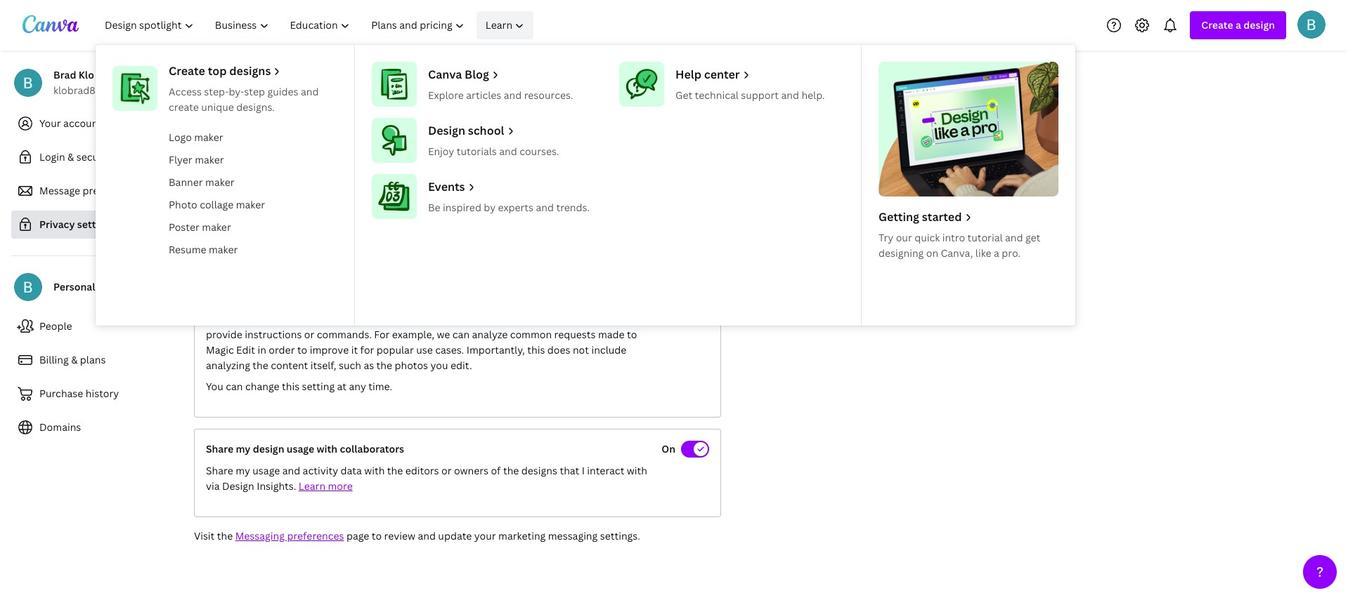 Task type: locate. For each thing, give the bounding box(es) containing it.
1 vertical spatial used
[[338, 176, 361, 190]]

includes up the even
[[279, 145, 319, 159]]

use down the example,
[[416, 344, 433, 357]]

create inside 'dropdown button'
[[1201, 18, 1233, 32]]

your down resume maker
[[206, 261, 227, 274]]

0 horizontal spatial better
[[206, 276, 236, 290]]

strict
[[344, 292, 369, 305]]

1 horizontal spatial like
[[975, 247, 991, 260]]

0 vertical spatial party
[[455, 130, 480, 143]]

maker for banner maker
[[205, 176, 234, 189]]

maker for flyer maker
[[195, 153, 224, 167]]

designs inside learn menu
[[229, 63, 271, 79]]

your content on canva is not used to train ai unless you turn this on
[[206, 108, 530, 122]]

0 vertical spatial unless
[[421, 108, 452, 122]]

1 horizontal spatial unless
[[531, 239, 562, 252]]

to right contribute
[[474, 261, 484, 274]]

0 vertical spatial design
[[1244, 18, 1275, 32]]

general up features.
[[230, 261, 265, 274]]

include
[[591, 344, 626, 357]]

itself,
[[310, 359, 336, 373]]

getting started
[[879, 209, 962, 225]]

0 vertical spatial in
[[360, 145, 369, 159]]

0 vertical spatial like
[[473, 161, 489, 174]]

prompts up 'requests'
[[572, 313, 613, 326]]

billing & plans
[[39, 354, 106, 367]]

0 horizontal spatial designs
[[229, 63, 271, 79]]

trusted up place.
[[479, 276, 514, 290]]

0 vertical spatial create
[[1201, 18, 1233, 32]]

1 vertical spatial designs
[[396, 145, 432, 159]]

your for your content on canva is not used to train ai unless you turn this on
[[206, 108, 228, 122]]

1 horizontal spatial party
[[544, 276, 569, 290]]

train left ai.
[[376, 176, 399, 190]]

for inside unless you turn this on, canva and our trusted third-party partners will not train ai using your content, which includes the text in your designs and your uploads (such as photos, videos, audio, and files). even the prompts you use for products like magic write are considered part of your content and are not used to train ai.
[[411, 161, 425, 174]]

1 horizontal spatial create
[[1201, 18, 1233, 32]]

not inside "general information includes color and font preferences, search queries, and prompts that provide instructions or commands. for example, we can analyze common requests made to magic edit in order to improve it for popular use cases. importantly, this does not include analyzing the content itself, such as the photos you edit."
[[573, 344, 589, 357]]

activity inside share my usage and activity data with the editors or owners of the designs that i interact with via design insights.
[[303, 465, 338, 478]]

in left place.
[[472, 292, 481, 305]]

are
[[549, 161, 565, 174], [302, 176, 317, 190]]

login & security link
[[11, 143, 183, 171]]

like inside try our quick intro tutorial and get designing on canva, like a pro.
[[975, 247, 991, 260]]

use inside "general information includes color and font preferences, search queries, and prompts that provide instructions or commands. for example, we can analyze common requests made to magic edit in order to improve it for popular use cases. importantly, this does not include analyzing the content itself, such as the photos you edit."
[[416, 344, 433, 357]]

1 vertical spatial partners
[[572, 276, 612, 290]]

0 vertical spatial or
[[304, 328, 314, 342]]

0 horizontal spatial can
[[226, 380, 243, 394]]

learn left the more
[[299, 480, 325, 493]]

plans
[[80, 354, 106, 367]]

unless up ongoing
[[531, 239, 562, 252]]

design inside learn menu
[[428, 123, 465, 138]]

as inside "general information includes color and font preferences, search queries, and prompts that provide instructions or commands. for example, we can analyze common requests made to magic edit in order to improve it for popular use cases. importantly, this does not include analyzing the content itself, such as the photos you edit."
[[364, 359, 374, 373]]

0 horizontal spatial or
[[304, 328, 314, 342]]

your right update
[[474, 530, 496, 543]]

your down audio,
[[218, 176, 240, 190]]

canva,
[[941, 247, 973, 260]]

third- inside your general usage and activity on canva can contribute to the ongoing development of better ai features. unless you turn this off, canva and our trusted third-party partners may use general information with strict controls and policies in place.
[[517, 276, 544, 290]]

&
[[68, 150, 74, 164], [71, 354, 78, 367]]

1 horizontal spatial trusted
[[479, 276, 514, 290]]

content inside "general information includes color and font preferences, search queries, and prompts that provide instructions or commands. for example, we can analyze common requests made to magic edit in order to improve it for popular use cases. importantly, this does not include analyzing the content itself, such as the photos you edit."
[[271, 359, 308, 373]]

with
[[321, 292, 341, 305], [317, 443, 337, 456], [364, 465, 385, 478], [627, 465, 647, 478]]

my
[[236, 443, 250, 456], [236, 465, 250, 478]]

1 share from the top
[[206, 443, 233, 456]]

canva up off,
[[370, 261, 399, 274]]

canva up text at left
[[320, 130, 349, 143]]

learn menu
[[96, 45, 1075, 326]]

information up 'instructions'
[[245, 313, 301, 326]]

interact
[[587, 465, 624, 478]]

the
[[321, 145, 337, 159], [311, 161, 327, 174], [487, 261, 502, 274], [253, 359, 268, 373], [376, 359, 392, 373], [387, 465, 403, 478], [503, 465, 519, 478], [217, 530, 233, 543]]

1 vertical spatial are
[[302, 176, 317, 190]]

0 horizontal spatial that
[[560, 465, 579, 478]]

0 horizontal spatial unless
[[421, 108, 452, 122]]

1 vertical spatial for
[[360, 344, 374, 357]]

0 horizontal spatial unless
[[206, 130, 238, 143]]

message preferences link
[[11, 177, 183, 205]]

better up contribute
[[445, 239, 475, 252]]

1 horizontal spatial our
[[461, 276, 477, 290]]

help
[[675, 67, 701, 82]]

2 vertical spatial designs
[[521, 465, 557, 478]]

files).
[[258, 161, 283, 174]]

our down your content on canva is not used to train ai unless you turn this on
[[372, 130, 388, 143]]

unless down explore
[[421, 108, 452, 122]]

1 horizontal spatial design
[[428, 123, 465, 138]]

used down text at left
[[338, 176, 361, 190]]

information inside "general information includes color and font preferences, search queries, and prompts that provide instructions or commands. for example, we can analyze common requests made to magic edit in order to improve it for popular use cases. importantly, this does not include analyzing the content itself, such as the photos you edit."
[[245, 313, 301, 326]]

your for your general usage and activity on canva can contribute to the ongoing development of better ai features. unless you turn this off, canva and our trusted third-party partners may use general information with strict controls and policies in place.
[[206, 261, 227, 274]]

canva left build
[[386, 239, 415, 252]]

1 vertical spatial a
[[994, 247, 999, 260]]

& left "plans"
[[71, 354, 78, 367]]

0 vertical spatial as
[[547, 145, 557, 159]]

0 vertical spatial used
[[346, 108, 369, 122]]

people
[[39, 320, 72, 333]]

activity left helps
[[319, 239, 355, 252]]

this down explore articles and resources.
[[497, 108, 515, 122]]

party down development
[[544, 276, 569, 290]]

you up strict
[[328, 276, 346, 290]]

third- up enjoy at the top
[[428, 130, 455, 143]]

1 vertical spatial like
[[975, 247, 991, 260]]

0 vertical spatial of
[[206, 176, 216, 190]]

you inside "general information includes color and font preferences, search queries, and prompts that provide instructions or commands. for example, we can analyze common requests made to magic edit in order to improve it for popular use cases. importantly, this does not include analyzing the content itself, such as the photos you edit."
[[430, 359, 448, 373]]

and inside try our quick intro tutorial and get designing on canva, like a pro.
[[1005, 231, 1023, 245]]

0 vertical spatial preferences
[[83, 184, 140, 197]]

our
[[372, 130, 388, 143], [896, 231, 912, 245], [461, 276, 477, 290]]

maker inside 'link'
[[195, 153, 224, 167]]

unless you turn this on, canva and our trusted third-party partners will not train ai using your content, which includes the text in your designs and your uploads (such as photos, videos, audio, and files). even the prompts you use for products like magic write are considered part of your content and are not used to train ai.
[[206, 130, 649, 190]]

1 horizontal spatial unless
[[294, 276, 326, 290]]

your left account
[[39, 117, 61, 130]]

turn up strict
[[348, 276, 369, 290]]

1 horizontal spatial are
[[549, 161, 565, 174]]

0 vertical spatial partners
[[483, 130, 524, 143]]

my down the change
[[236, 443, 250, 456]]

for
[[411, 161, 425, 174], [360, 344, 374, 357]]

like inside unless you turn this on, canva and our trusted third-party partners will not train ai using your content, which includes the text in your designs and your uploads (such as photos, videos, audio, and files). even the prompts you use for products like magic write are considered part of your content and are not used to train ai.
[[473, 161, 489, 174]]

partners up uploads
[[483, 130, 524, 143]]

with left strict
[[321, 292, 341, 305]]

0 horizontal spatial our
[[372, 130, 388, 143]]

as inside unless you turn this on, canva and our trusted third-party partners will not train ai using your content, which includes the text in your designs and your uploads (such as photos, videos, audio, and files). even the prompts you use for products like magic write are considered part of your content and are not used to train ai.
[[547, 145, 557, 159]]

design
[[1244, 18, 1275, 32], [253, 443, 284, 456]]

domains link
[[11, 414, 183, 442]]

login
[[39, 150, 65, 164]]

0 horizontal spatial are
[[302, 176, 317, 190]]

and up text at left
[[352, 130, 370, 143]]

your
[[206, 108, 228, 122], [39, 117, 61, 130], [206, 239, 228, 252], [206, 261, 227, 274]]

third-
[[428, 130, 455, 143], [517, 276, 544, 290]]

1 horizontal spatial of
[[491, 465, 501, 478]]

in inside "general information includes color and font preferences, search queries, and prompts that provide instructions or commands. for example, we can analyze common requests made to magic edit in order to improve it for popular use cases. importantly, this does not include analyzing the content itself, such as the photos you edit."
[[258, 344, 266, 357]]

school
[[468, 123, 504, 138]]

0 vertical spatial content
[[230, 108, 268, 122]]

2 vertical spatial content
[[271, 359, 308, 373]]

magic down provide
[[206, 344, 234, 357]]

the right visit
[[217, 530, 233, 543]]

train up "photos,"
[[563, 130, 585, 143]]

0 horizontal spatial as
[[364, 359, 374, 373]]

learn up "blog"
[[486, 18, 512, 32]]

and left helps
[[298, 239, 316, 252]]

and left trends.
[[536, 201, 554, 214]]

top
[[208, 63, 227, 79]]

analyzing
[[206, 359, 250, 373]]

the left editors
[[387, 465, 403, 478]]

step
[[244, 85, 265, 98]]

1 horizontal spatial use
[[392, 161, 409, 174]]

banner maker
[[169, 176, 234, 189]]

includes inside unless you turn this on, canva and our trusted third-party partners will not train ai using your content, which includes the text in your designs and your uploads (such as photos, videos, audio, and files). even the prompts you use for products like magic write are considered part of your content and are not used to train ai.
[[279, 145, 319, 159]]

on inside your general usage and activity on canva can contribute to the ongoing development of better ai features. unless you turn this off, canva and our trusted third-party partners may use general information with strict controls and policies in place.
[[355, 261, 368, 274]]

use up ai.
[[392, 161, 409, 174]]

1 vertical spatial use
[[206, 292, 223, 305]]

your general usage and activity helps canva build better ai features unless you turn this off
[[206, 239, 641, 252]]

you
[[454, 108, 472, 122], [240, 130, 258, 143], [372, 161, 390, 174], [564, 239, 582, 252], [328, 276, 346, 290], [430, 359, 448, 373]]

0 horizontal spatial for
[[360, 344, 374, 357]]

2 vertical spatial of
[[491, 465, 501, 478]]

activity up strict
[[318, 261, 353, 274]]

prompts inside "general information includes color and font preferences, search queries, and prompts that provide instructions or commands. for example, we can analyze common requests made to magic edit in order to improve it for popular use cases. importantly, this does not include analyzing the content itself, such as the photos you edit."
[[572, 313, 613, 326]]

0 vertical spatial design
[[428, 123, 465, 138]]

0 vertical spatial can
[[402, 261, 419, 274]]

may
[[615, 276, 635, 290]]

ai left features.
[[238, 276, 248, 290]]

2 share from the top
[[206, 465, 233, 478]]

use inside unless you turn this on, canva and our trusted third-party partners will not train ai using your content, which includes the text in your designs and your uploads (such as photos, videos, audio, and files). even the prompts you use for products like magic write are considered part of your content and are not used to train ai.
[[392, 161, 409, 174]]

quick
[[914, 231, 940, 245]]

to left ai.
[[364, 176, 374, 190]]

maker down collage
[[202, 221, 231, 234]]

the inside your general usage and activity on canva can contribute to the ongoing development of better ai features. unless you turn this off, canva and our trusted third-party partners may use general information with strict controls and policies in place.
[[487, 261, 502, 274]]

brad klo klobrad84@gmail.com
[[53, 68, 160, 97]]

this left on,
[[283, 130, 300, 143]]

magic inside unless you turn this on, canva and our trusted third-party partners will not train ai using your content, which includes the text in your designs and your uploads (such as photos, videos, audio, and files). even the prompts you use for products like magic write are considered part of your content and are not used to train ai.
[[491, 161, 519, 174]]

use
[[392, 161, 409, 174], [206, 292, 223, 305], [416, 344, 433, 357]]

content inside unless you turn this on, canva and our trusted third-party partners will not train ai using your content, which includes the text in your designs and your uploads (such as photos, videos, audio, and files). even the prompts you use for products like magic write are considered part of your content and are not used to train ai.
[[242, 176, 280, 190]]

create
[[1201, 18, 1233, 32], [169, 63, 205, 79]]

0 vertical spatial train
[[384, 108, 406, 122]]

third- inside unless you turn this on, canva and our trusted third-party partners will not train ai using your content, which includes the text in your designs and your uploads (such as photos, videos, audio, and files). even the prompts you use for products like magic write are considered part of your content and are not used to train ai.
[[428, 130, 455, 143]]

1 vertical spatial or
[[441, 465, 452, 478]]

0 vertical spatial activity
[[319, 239, 355, 252]]

designs up ai.
[[396, 145, 432, 159]]

party inside your general usage and activity on canva can contribute to the ongoing development of better ai features. unless you turn this off, canva and our trusted third-party partners may use general information with strict controls and policies in place.
[[544, 276, 569, 290]]

activity up learn more
[[303, 465, 338, 478]]

1 vertical spatial unless
[[294, 276, 326, 290]]

for up ai.
[[411, 161, 425, 174]]

magic inside "general information includes color and font preferences, search queries, and prompts that provide instructions or commands. for example, we can analyze common requests made to magic edit in order to improve it for popular use cases. importantly, this does not include analyzing the content itself, such as the photos you edit."
[[206, 344, 234, 357]]

owners
[[454, 465, 489, 478]]

0 horizontal spatial design
[[253, 443, 284, 456]]

turn
[[474, 108, 495, 122], [260, 130, 280, 143], [585, 239, 605, 252], [348, 276, 369, 290]]

information down features.
[[262, 292, 318, 305]]

time.
[[368, 380, 392, 394]]

1 vertical spatial content
[[242, 176, 280, 190]]

0 vertical spatial includes
[[279, 145, 319, 159]]

0 horizontal spatial partners
[[483, 130, 524, 143]]

1 horizontal spatial a
[[1236, 18, 1241, 32]]

2 my from the top
[[236, 465, 250, 478]]

0 vertical spatial trusted
[[391, 130, 426, 143]]

1 vertical spatial learn
[[299, 480, 325, 493]]

change
[[245, 380, 279, 394]]

try
[[879, 231, 893, 245]]

1 horizontal spatial learn
[[486, 18, 512, 32]]

1 horizontal spatial magic
[[491, 161, 519, 174]]

controls
[[371, 292, 411, 305]]

my down the share my design usage with collaborators
[[236, 465, 250, 478]]

this inside unless you turn this on, canva and our trusted third-party partners will not train ai using your content, which includes the text in your designs and your uploads (such as photos, videos, audio, and files). even the prompts you use for products like magic write are considered part of your content and are not used to train ai.
[[283, 130, 300, 143]]

in inside your general usage and activity on canva can contribute to the ongoing development of better ai features. unless you turn this off, canva and our trusted third-party partners may use general information with strict controls and policies in place.
[[472, 292, 481, 305]]

and down the which
[[237, 161, 255, 174]]

canva inside learn menu
[[428, 67, 462, 82]]

as right the such
[[364, 359, 374, 373]]

1 horizontal spatial that
[[615, 313, 635, 326]]

design for a
[[1244, 18, 1275, 32]]

turn inside unless you turn this on, canva and our trusted third-party partners will not train ai using your content, which includes the text in your designs and your uploads (such as photos, videos, audio, and files). even the prompts you use for products like magic write are considered part of your content and are not used to train ai.
[[260, 130, 280, 143]]

0 horizontal spatial in
[[258, 344, 266, 357]]

ai
[[409, 108, 419, 122], [588, 130, 597, 143], [477, 239, 487, 252], [238, 276, 248, 290]]

2 vertical spatial can
[[226, 380, 243, 394]]

security
[[76, 150, 115, 164]]

0 vertical spatial unless
[[206, 130, 238, 143]]

0 horizontal spatial third-
[[428, 130, 455, 143]]

guides
[[267, 85, 298, 98]]

use up general
[[206, 292, 223, 305]]

off,
[[391, 276, 406, 290]]

create inside learn menu
[[169, 63, 205, 79]]

our inside your general usage and activity on canva can contribute to the ongoing development of better ai features. unless you turn this off, canva and our trusted third-party partners may use general information with strict controls and policies in place.
[[461, 276, 477, 290]]

2 vertical spatial activity
[[303, 465, 338, 478]]

1 vertical spatial general
[[230, 261, 265, 274]]

in right text at left
[[360, 145, 369, 159]]

0 horizontal spatial preferences
[[83, 184, 140, 197]]

a
[[1236, 18, 1241, 32], [994, 247, 999, 260]]

analyze
[[472, 328, 508, 342]]

articles
[[466, 89, 501, 102]]

1 vertical spatial my
[[236, 465, 250, 478]]

1 horizontal spatial preferences
[[287, 530, 344, 543]]

brad
[[53, 68, 76, 82]]

for right it
[[360, 344, 374, 357]]

and right "articles"
[[504, 89, 522, 102]]

2 horizontal spatial our
[[896, 231, 912, 245]]

and up 'requests'
[[552, 313, 570, 326]]

you can change this setting at any time.
[[206, 380, 392, 394]]

access step-by-step guides and create unique designs.
[[169, 85, 319, 114]]

1 horizontal spatial designs
[[396, 145, 432, 159]]

maker for poster maker
[[202, 221, 231, 234]]

search
[[478, 313, 509, 326]]

poster maker
[[169, 221, 231, 234]]

usage inside share my usage and activity data with the editors or owners of the designs that i interact with via design insights.
[[253, 465, 280, 478]]

1 vertical spatial information
[[245, 313, 301, 326]]

1 vertical spatial create
[[169, 63, 205, 79]]

information inside your general usage and activity on canva can contribute to the ongoing development of better ai features. unless you turn this off, canva and our trusted third-party partners may use general information with strict controls and policies in place.
[[262, 292, 318, 305]]

0 horizontal spatial trusted
[[391, 130, 426, 143]]

the right the even
[[311, 161, 327, 174]]

design inside 'dropdown button'
[[1244, 18, 1275, 32]]

1 my from the top
[[236, 443, 250, 456]]

login & security
[[39, 150, 115, 164]]

unless
[[421, 108, 452, 122], [531, 239, 562, 252]]

1 vertical spatial train
[[563, 130, 585, 143]]

content
[[230, 108, 268, 122], [242, 176, 280, 190], [271, 359, 308, 373]]

magic down uploads
[[491, 161, 519, 174]]

purchase history
[[39, 387, 119, 401]]

your account
[[39, 117, 102, 130]]

you down your content on canva is not used to train ai unless you turn this on
[[372, 161, 390, 174]]

2 horizontal spatial can
[[452, 328, 470, 342]]

design left brad klo image
[[1244, 18, 1275, 32]]

0 horizontal spatial design
[[222, 480, 254, 493]]

use inside your general usage and activity on canva can contribute to the ongoing development of better ai features. unless you turn this off, canva and our trusted third-party partners may use general information with strict controls and policies in place.
[[206, 292, 223, 305]]

preferences,
[[416, 313, 475, 326]]

0 horizontal spatial like
[[473, 161, 489, 174]]

ongoing
[[505, 261, 542, 274]]

1 vertical spatial third-
[[517, 276, 544, 290]]

like down tutorial
[[975, 247, 991, 260]]

and
[[301, 85, 319, 98], [504, 89, 522, 102], [781, 89, 799, 102], [352, 130, 370, 143], [499, 145, 517, 158], [434, 145, 452, 159], [237, 161, 255, 174], [282, 176, 300, 190], [536, 201, 554, 214], [1005, 231, 1023, 245], [298, 239, 316, 252], [297, 261, 315, 274], [440, 276, 458, 290], [413, 292, 431, 305], [373, 313, 391, 326], [552, 313, 570, 326], [282, 465, 300, 478], [418, 530, 436, 543]]

inspired
[[443, 201, 481, 214]]

maker up content, on the left top of page
[[194, 131, 223, 144]]

2 horizontal spatial of
[[611, 261, 620, 274]]

maker down poster maker
[[209, 243, 238, 257]]

support
[[741, 89, 779, 102]]

1 horizontal spatial as
[[547, 145, 557, 159]]

your inside your general usage and activity on canva can contribute to the ongoing development of better ai features. unless you turn this off, canva and our trusted third-party partners may use general information with strict controls and policies in place.
[[206, 261, 227, 274]]

that left i
[[560, 465, 579, 478]]

to inside your general usage and activity on canva can contribute to the ongoing development of better ai features. unless you turn this off, canva and our trusted third-party partners may use general information with strict controls and policies in place.
[[474, 261, 484, 274]]

learn inside 'dropdown button'
[[486, 18, 512, 32]]

not down is
[[320, 176, 336, 190]]

maker for resume maker
[[209, 243, 238, 257]]

the down features
[[487, 261, 502, 274]]

to
[[371, 108, 381, 122], [364, 176, 374, 190], [474, 261, 484, 274], [627, 328, 637, 342], [297, 344, 307, 357], [372, 530, 382, 543]]

1 horizontal spatial partners
[[572, 276, 612, 290]]

1 horizontal spatial for
[[411, 161, 425, 174]]

general down photo collage maker link on the top of the page
[[230, 239, 266, 252]]

partners
[[483, 130, 524, 143], [572, 276, 612, 290]]

of down audio,
[[206, 176, 216, 190]]

flyer maker
[[169, 153, 224, 167]]

your for your account
[[39, 117, 61, 130]]

this left off,
[[371, 276, 389, 290]]

of right owners
[[491, 465, 501, 478]]

preferences down login & security link at the left of page
[[83, 184, 140, 197]]

0 vertical spatial use
[[392, 161, 409, 174]]

your account link
[[11, 110, 183, 138]]

like down "tutorials"
[[473, 161, 489, 174]]

you inside your general usage and activity on canva can contribute to the ongoing development of better ai features. unless you turn this off, canva and our trusted third-party partners may use general information with strict controls and policies in place.
[[328, 276, 346, 290]]

message
[[39, 184, 80, 197]]

2 vertical spatial in
[[258, 344, 266, 357]]

this inside "general information includes color and font preferences, search queries, and prompts that provide instructions or commands. for example, we can analyze common requests made to magic edit in order to improve it for popular use cases. importantly, this does not include analyzing the content itself, such as the photos you edit."
[[527, 344, 545, 357]]

can right we
[[452, 328, 470, 342]]

maker down audio,
[[205, 176, 234, 189]]

0 vertical spatial third-
[[428, 130, 455, 143]]

policies
[[433, 292, 470, 305]]

helps
[[357, 239, 383, 252]]

usage for on
[[267, 261, 295, 274]]

1 vertical spatial party
[[544, 276, 569, 290]]

made
[[598, 328, 625, 342]]

and right review
[[418, 530, 436, 543]]

usage inside your general usage and activity on canva can contribute to the ongoing development of better ai features. unless you turn this off, canva and our trusted third-party partners may use general information with strict controls and policies in place.
[[267, 261, 295, 274]]

usage for data
[[253, 465, 280, 478]]

like
[[473, 161, 489, 174], [975, 247, 991, 260]]

unless inside your general usage and activity on canva can contribute to the ongoing development of better ai features. unless you turn this off, canva and our trusted third-party partners may use general information with strict controls and policies in place.
[[294, 276, 326, 290]]

0 vertical spatial that
[[615, 313, 635, 326]]

a inside try our quick intro tutorial and get designing on canva, like a pro.
[[994, 247, 999, 260]]

2 vertical spatial our
[[461, 276, 477, 290]]

& right login
[[68, 150, 74, 164]]

my inside share my usage and activity data with the editors or owners of the designs that i interact with via design insights.
[[236, 465, 250, 478]]

photo
[[169, 198, 197, 212]]

can inside your general usage and activity on canva can contribute to the ongoing development of better ai features. unless you turn this off, canva and our trusted third-party partners may use general information with strict controls and policies in place.
[[402, 261, 419, 274]]

and up insights.
[[282, 465, 300, 478]]

1 vertical spatial can
[[452, 328, 470, 342]]

activity inside your general usage and activity on canva can contribute to the ongoing development of better ai features. unless you turn this off, canva and our trusted third-party partners may use general information with strict controls and policies in place.
[[318, 261, 353, 274]]

provide
[[206, 328, 242, 342]]

party up "tutorials"
[[455, 130, 480, 143]]

share inside share my usage and activity data with the editors or owners of the designs that i interact with via design insights.
[[206, 465, 233, 478]]

billing & plans link
[[11, 346, 183, 375]]

general up general
[[225, 292, 260, 305]]

0 vertical spatial prompts
[[329, 161, 370, 174]]

0 vertical spatial share
[[206, 443, 233, 456]]

are right write
[[549, 161, 565, 174]]

photo collage maker
[[169, 198, 265, 212]]

1 horizontal spatial can
[[402, 261, 419, 274]]

or
[[304, 328, 314, 342], [441, 465, 452, 478]]

1 vertical spatial better
[[206, 276, 236, 290]]

canva left is
[[285, 108, 315, 122]]

1 horizontal spatial third-
[[517, 276, 544, 290]]

and left (such
[[499, 145, 517, 158]]

2 vertical spatial use
[[416, 344, 433, 357]]



Task type: describe. For each thing, give the bounding box(es) containing it.
better inside your general usage and activity on canva can contribute to the ongoing development of better ai features. unless you turn this off, canva and our trusted third-party partners may use general information with strict controls and policies in place.
[[206, 276, 236, 290]]

privacy
[[39, 218, 75, 231]]

blog
[[465, 67, 489, 82]]

personal
[[53, 280, 95, 294]]

poster
[[169, 221, 200, 234]]

your right text at left
[[372, 145, 393, 159]]

does
[[547, 344, 570, 357]]

the up the change
[[253, 359, 268, 373]]

more
[[328, 480, 353, 493]]

design for my
[[253, 443, 284, 456]]

such
[[339, 359, 361, 373]]

turn up development
[[585, 239, 605, 252]]

a inside 'dropdown button'
[[1236, 18, 1241, 32]]

cases.
[[435, 344, 464, 357]]

audio,
[[206, 161, 235, 174]]

text
[[340, 145, 358, 159]]

on inside try our quick intro tutorial and get designing on canva, like a pro.
[[926, 247, 938, 260]]

for inside "general information includes color and font preferences, search queries, and prompts that provide instructions or commands. for example, we can analyze common requests made to magic edit in order to improve it for popular use cases. importantly, this does not include analyzing the content itself, such as the photos you edit."
[[360, 344, 374, 357]]

privacy settings link
[[11, 211, 183, 239]]

this inside your general usage and activity on canva can contribute to the ongoing development of better ai features. unless you turn this off, canva and our trusted third-party partners may use general information with strict controls and policies in place.
[[371, 276, 389, 290]]

on
[[662, 443, 675, 456]]

your general usage and activity on canva can contribute to the ongoing development of better ai features. unless you turn this off, canva and our trusted third-party partners may use general information with strict controls and policies in place.
[[206, 261, 635, 305]]

and down poster maker link
[[297, 261, 315, 274]]

setting
[[302, 380, 335, 394]]

be
[[428, 201, 440, 214]]

you up development
[[564, 239, 582, 252]]

is
[[317, 108, 325, 122]]

features.
[[250, 276, 292, 290]]

font
[[393, 313, 413, 326]]

turn up school
[[474, 108, 495, 122]]

trusted inside your general usage and activity on canva can contribute to the ongoing development of better ai features. unless you turn this off, canva and our trusted third-party partners may use general information with strict controls and policies in place.
[[479, 276, 514, 290]]

get technical support and help.
[[675, 89, 825, 102]]

to inside unless you turn this on, canva and our trusted third-party partners will not train ai using your content, which includes the text in your designs and your uploads (such as photos, videos, audio, and files). even the prompts you use for products like magic write are considered part of your content and are not used to train ai.
[[364, 176, 374, 190]]

edit
[[236, 344, 255, 357]]

visit the messaging preferences page to review and update your marketing messaging settings.
[[194, 530, 640, 543]]

the right owners
[[503, 465, 519, 478]]

your down design school
[[454, 145, 476, 159]]

with down collaborators
[[364, 465, 385, 478]]

your for your general usage and activity helps canva build better ai features unless you turn this off
[[206, 239, 228, 252]]

and up for
[[373, 313, 391, 326]]

create for create top designs
[[169, 63, 205, 79]]

access
[[169, 85, 202, 98]]

create top designs
[[169, 63, 271, 79]]

klo
[[79, 68, 94, 82]]

our inside unless you turn this on, canva and our trusted third-party partners will not train ai using your content, which includes the text in your designs and your uploads (such as photos, videos, audio, and files). even the prompts you use for products like magic write are considered part of your content and are not used to train ai.
[[372, 130, 388, 143]]

or inside "general information includes color and font preferences, search queries, and prompts that provide instructions or commands. for example, we can analyze common requests made to magic edit in order to improve it for popular use cases. importantly, this does not include analyzing the content itself, such as the photos you edit."
[[304, 328, 314, 342]]

learn for learn
[[486, 18, 512, 32]]

2 vertical spatial train
[[376, 176, 399, 190]]

and up policies
[[440, 276, 458, 290]]

activity for on
[[318, 261, 353, 274]]

usage for helps
[[268, 239, 296, 252]]

you up the which
[[240, 130, 258, 143]]

get
[[1025, 231, 1040, 245]]

share for share my usage and activity data with the editors or owners of the designs that i interact with via design insights.
[[206, 465, 233, 478]]

messaging preferences link
[[235, 530, 344, 543]]

with up learn more link
[[317, 443, 337, 456]]

settings
[[77, 218, 115, 231]]

messaging
[[548, 530, 598, 543]]

and inside share my usage and activity data with the editors or owners of the designs that i interact with via design insights.
[[282, 465, 300, 478]]

includes inside "general information includes color and font preferences, search queries, and prompts that provide instructions or commands. for example, we can analyze common requests made to magic edit in order to improve it for popular use cases. importantly, this does not include analyzing the content itself, such as the photos you edit."
[[304, 313, 344, 326]]

canva inside unless you turn this on, canva and our trusted third-party partners will not train ai using your content, which includes the text in your designs and your uploads (such as photos, videos, audio, and files). even the prompts you use for products like magic write are considered part of your content and are not used to train ai.
[[320, 130, 349, 143]]

create a design
[[1201, 18, 1275, 32]]

photos
[[395, 359, 428, 373]]

with right interact
[[627, 465, 647, 478]]

messaging
[[235, 530, 285, 543]]

enjoy tutorials and courses.
[[428, 145, 559, 158]]

the down popular
[[376, 359, 392, 373]]

on up will
[[517, 108, 530, 122]]

to right page
[[372, 530, 382, 543]]

create for create a design
[[1201, 18, 1233, 32]]

banner maker link
[[163, 171, 343, 194]]

help.
[[801, 89, 825, 102]]

that inside "general information includes color and font preferences, search queries, and prompts that provide instructions or commands. for example, we can analyze common requests made to magic edit in order to improve it for popular use cases. importantly, this does not include analyzing the content itself, such as the photos you edit."
[[615, 313, 635, 326]]

my for design
[[236, 443, 250, 456]]

1 vertical spatial preferences
[[287, 530, 344, 543]]

learn for learn more
[[299, 480, 325, 493]]

0 vertical spatial better
[[445, 239, 475, 252]]

unless inside unless you turn this on, canva and our trusted third-party partners will not train ai using your content, which includes the text in your designs and your uploads (such as photos, videos, audio, and files). even the prompts you use for products like magic write are considered part of your content and are not used to train ai.
[[206, 130, 238, 143]]

prompts inside unless you turn this on, canva and our trusted third-party partners will not train ai using your content, which includes the text in your designs and your uploads (such as photos, videos, audio, and files). even the prompts you use for products like magic write are considered part of your content and are not used to train ai.
[[329, 161, 370, 174]]

purchase
[[39, 387, 83, 401]]

features
[[489, 239, 529, 252]]

and up font
[[413, 292, 431, 305]]

create
[[169, 101, 199, 114]]

party inside unless you turn this on, canva and our trusted third-party partners will not train ai using your content, which includes the text in your designs and your uploads (such as photos, videos, audio, and files). even the prompts you use for products like magic write are considered part of your content and are not used to train ai.
[[455, 130, 480, 143]]

to right made
[[627, 328, 637, 342]]

general information includes color and font preferences, search queries, and prompts that provide instructions or commands. for example, we can analyze common requests made to magic edit in order to improve it for popular use cases. importantly, this does not include analyzing the content itself, such as the photos you edit.
[[206, 313, 637, 373]]

review
[[384, 530, 415, 543]]

marketing
[[498, 530, 546, 543]]

designs inside share my usage and activity data with the editors or owners of the designs that i interact with via design insights.
[[521, 465, 557, 478]]

0 vertical spatial are
[[549, 161, 565, 174]]

brad klo image
[[1297, 10, 1326, 38]]

general for your general usage and activity on canva can contribute to the ongoing development of better ai features. unless you turn this off, canva and our trusted third-party partners may use general information with strict controls and policies in place.
[[230, 261, 265, 274]]

for
[[374, 328, 390, 342]]

partners inside your general usage and activity on canva can contribute to the ongoing development of better ai features. unless you turn this off, canva and our trusted third-party partners may use general information with strict controls and policies in place.
[[572, 276, 612, 290]]

trends.
[[556, 201, 590, 214]]

general for your general usage and activity helps canva build better ai features unless you turn this off
[[230, 239, 266, 252]]

this left setting
[[282, 380, 299, 394]]

privacy settings
[[39, 218, 115, 231]]

using
[[600, 130, 625, 143]]

share for share my design usage with collaborators
[[206, 443, 233, 456]]

design school
[[428, 123, 504, 138]]

partners inside unless you turn this on, canva and our trusted third-party partners will not train ai using your content, which includes the text in your designs and your uploads (such as photos, videos, audio, and files). even the prompts you use for products like magic write are considered part of your content and are not used to train ai.
[[483, 130, 524, 143]]

flyer maker link
[[163, 149, 343, 171]]

products
[[427, 161, 470, 174]]

trusted inside unless you turn this on, canva and our trusted third-party partners will not train ai using your content, which includes the text in your designs and your uploads (such as photos, videos, audio, and files). even the prompts you use for products like magic write are considered part of your content and are not used to train ai.
[[391, 130, 426, 143]]

order
[[269, 344, 295, 357]]

development
[[545, 261, 608, 274]]

importantly,
[[466, 344, 525, 357]]

and inside access step-by-step guides and create unique designs.
[[301, 85, 319, 98]]

& for billing
[[71, 354, 78, 367]]

maker down banner maker link at the left of the page
[[236, 198, 265, 212]]

intro
[[942, 231, 965, 245]]

general
[[206, 313, 243, 326]]

our inside try our quick intro tutorial and get designing on canva, like a pro.
[[896, 231, 912, 245]]

which
[[249, 145, 277, 159]]

top level navigation element
[[96, 11, 1075, 326]]

insights.
[[257, 480, 296, 493]]

to right is
[[371, 108, 381, 122]]

at
[[337, 380, 347, 394]]

commands.
[[317, 328, 372, 342]]

ai inside unless you turn this on, canva and our trusted third-party partners will not train ai using your content, which includes the text in your designs and your uploads (such as photos, videos, audio, and files). even the prompts you use for products like magic write are considered part of your content and are not used to train ai.
[[588, 130, 597, 143]]

maker for logo maker
[[194, 131, 223, 144]]

via
[[206, 480, 220, 493]]

share my usage and activity data with the editors or owners of the designs that i interact with via design insights.
[[206, 465, 647, 493]]

content,
[[206, 145, 246, 159]]

get
[[675, 89, 692, 102]]

used inside unless you turn this on, canva and our trusted third-party partners will not train ai using your content, which includes the text in your designs and your uploads (such as photos, videos, audio, and files). even the prompts you use for products like magic write are considered part of your content and are not used to train ai.
[[338, 176, 361, 190]]

the left text at left
[[321, 145, 337, 159]]

2 vertical spatial general
[[225, 292, 260, 305]]

you
[[206, 380, 223, 394]]

to right order
[[297, 344, 307, 357]]

write
[[522, 161, 547, 174]]

resume
[[169, 243, 206, 257]]

design inside share my usage and activity data with the editors or owners of the designs that i interact with via design insights.
[[222, 480, 254, 493]]

ai inside your general usage and activity on canva can contribute to the ongoing development of better ai features. unless you turn this off, canva and our trusted third-party partners may use general information with strict controls and policies in place.
[[238, 276, 248, 290]]

ai.
[[401, 176, 413, 190]]

edit.
[[450, 359, 472, 373]]

1 vertical spatial unless
[[531, 239, 562, 252]]

of inside unless you turn this on, canva and our trusted third-party partners will not train ai using your content, which includes the text in your designs and your uploads (such as photos, videos, audio, and files). even the prompts you use for products like magic write are considered part of your content and are not used to train ai.
[[206, 176, 216, 190]]

account
[[63, 117, 102, 130]]

off
[[660, 108, 675, 122]]

your right using
[[627, 130, 649, 143]]

this left off
[[607, 239, 625, 252]]

designs inside unless you turn this on, canva and our trusted third-party partners will not train ai using your content, which includes the text in your designs and your uploads (such as photos, videos, audio, and files). even the prompts you use for products like magic write are considered part of your content and are not used to train ai.
[[396, 145, 432, 159]]

not right is
[[327, 108, 343, 122]]

activity for data
[[303, 465, 338, 478]]

center
[[704, 67, 740, 82]]

courses.
[[520, 145, 559, 158]]

photos,
[[560, 145, 596, 159]]

can inside "general information includes color and font preferences, search queries, and prompts that provide instructions or commands. for example, we can analyze common requests made to magic edit in order to improve it for popular use cases. importantly, this does not include analyzing the content itself, such as the photos you edit."
[[452, 328, 470, 342]]

of inside your general usage and activity on canva can contribute to the ongoing development of better ai features. unless you turn this off, canva and our trusted third-party partners may use general information with strict controls and policies in place.
[[611, 261, 620, 274]]

on down guides
[[270, 108, 283, 122]]

my for usage
[[236, 465, 250, 478]]

we
[[437, 328, 450, 342]]

that inside share my usage and activity data with the editors or owners of the designs that i interact with via design insights.
[[560, 465, 579, 478]]

ai left features
[[477, 239, 487, 252]]

domains
[[39, 421, 81, 434]]

page
[[346, 530, 369, 543]]

and up products on the top left of the page
[[434, 145, 452, 159]]

it
[[351, 344, 358, 357]]

and left help.
[[781, 89, 799, 102]]

ai up unless you turn this on, canva and our trusted third-party partners will not train ai using your content, which includes the text in your designs and your uploads (such as photos, videos, audio, and files). even the prompts you use for products like magic write are considered part of your content and are not used to train ai.
[[409, 108, 419, 122]]

activity for helps
[[319, 239, 355, 252]]

tutorials
[[457, 145, 497, 158]]

resources.
[[524, 89, 573, 102]]

you up design school
[[454, 108, 472, 122]]

canva right off,
[[409, 276, 438, 290]]

collage
[[200, 198, 234, 212]]

with inside your general usage and activity on canva can contribute to the ongoing development of better ai features. unless you turn this off, canva and our trusted third-party partners may use general information with strict controls and policies in place.
[[321, 292, 341, 305]]

poster maker link
[[163, 216, 343, 239]]

will
[[526, 130, 542, 143]]

in inside unless you turn this on, canva and our trusted third-party partners will not train ai using your content, which includes the text in your designs and your uploads (such as photos, videos, audio, and files). even the prompts you use for products like magic write are considered part of your content and are not used to train ai.
[[360, 145, 369, 159]]

common
[[510, 328, 552, 342]]

or inside share my usage and activity data with the editors or owners of the designs that i interact with via design insights.
[[441, 465, 452, 478]]

& for login
[[68, 150, 74, 164]]

turn inside your general usage and activity on canva can contribute to the ongoing development of better ai features. unless you turn this off, canva and our trusted third-party partners may use general information with strict controls and policies in place.
[[348, 276, 369, 290]]

of inside share my usage and activity data with the editors or owners of the designs that i interact with via design insights.
[[491, 465, 501, 478]]

data
[[341, 465, 362, 478]]

not right will
[[544, 130, 561, 143]]

and down the even
[[282, 176, 300, 190]]



Task type: vqa. For each thing, say whether or not it's contained in the screenshot.
the For you "Button"
no



